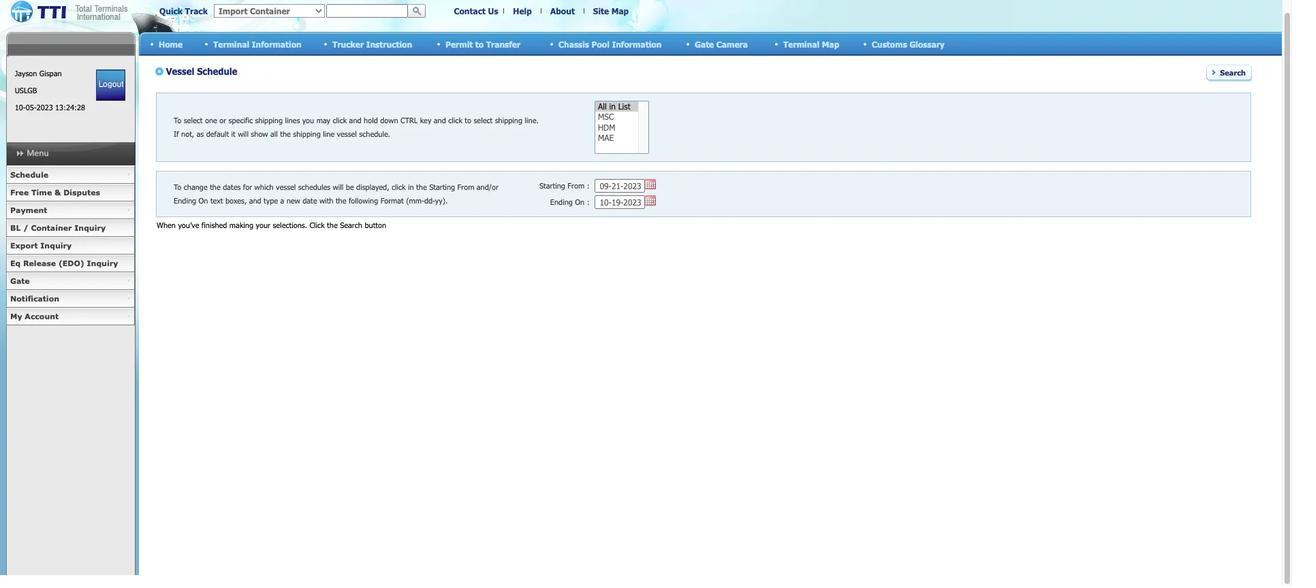 Task type: locate. For each thing, give the bounding box(es) containing it.
2 terminal from the left
[[784, 39, 820, 49]]

gispan
[[39, 69, 62, 78]]

0 vertical spatial inquiry
[[74, 224, 106, 232]]

1 horizontal spatial map
[[822, 39, 840, 49]]

camera
[[717, 39, 748, 49]]

home
[[159, 39, 183, 49]]

chassis
[[559, 39, 590, 49]]

10-05-2023 13:24:28
[[15, 103, 85, 112]]

uslgb
[[15, 86, 37, 95]]

eq release (edo) inquiry
[[10, 259, 118, 268]]

0 horizontal spatial gate
[[10, 277, 30, 286]]

map
[[612, 6, 629, 16], [822, 39, 840, 49]]

help
[[513, 6, 532, 16]]

10-
[[15, 103, 26, 112]]

customs
[[872, 39, 908, 49]]

payment link
[[6, 202, 135, 219]]

terminal for terminal map
[[784, 39, 820, 49]]

quick
[[159, 6, 183, 16]]

release
[[23, 259, 56, 268]]

my account link
[[6, 308, 135, 326]]

1 vertical spatial gate
[[10, 277, 30, 286]]

about
[[551, 6, 575, 16]]

gate down eq
[[10, 277, 30, 286]]

inquiry
[[74, 224, 106, 232], [40, 241, 72, 250], [87, 259, 118, 268]]

bl
[[10, 224, 21, 232]]

inquiry down payment 'link'
[[74, 224, 106, 232]]

customs glossary
[[872, 39, 945, 49]]

inquiry down bl / container inquiry
[[40, 241, 72, 250]]

/
[[23, 224, 28, 232]]

1 vertical spatial inquiry
[[40, 241, 72, 250]]

2023
[[37, 103, 53, 112]]

permit
[[446, 39, 473, 49]]

instruction
[[366, 39, 412, 49]]

13:24:28
[[55, 103, 85, 112]]

chassis pool information
[[559, 39, 662, 49]]

0 vertical spatial gate
[[695, 39, 714, 49]]

1 horizontal spatial gate
[[695, 39, 714, 49]]

time
[[31, 188, 52, 197]]

1 horizontal spatial information
[[612, 39, 662, 49]]

pool
[[592, 39, 610, 49]]

terminal information
[[213, 39, 302, 49]]

1 vertical spatial map
[[822, 39, 840, 49]]

my
[[10, 312, 22, 321]]

free
[[10, 188, 29, 197]]

inquiry right (edo)
[[87, 259, 118, 268]]

gate left the camera
[[695, 39, 714, 49]]

map left customs
[[822, 39, 840, 49]]

gate
[[695, 39, 714, 49], [10, 277, 30, 286]]

free time & disputes
[[10, 188, 100, 197]]

0 horizontal spatial information
[[252, 39, 302, 49]]

0 horizontal spatial map
[[612, 6, 629, 16]]

to
[[476, 39, 484, 49]]

0 horizontal spatial terminal
[[213, 39, 250, 49]]

1 terminal from the left
[[213, 39, 250, 49]]

gate for gate camera
[[695, 39, 714, 49]]

None text field
[[326, 4, 408, 18]]

(edo)
[[59, 259, 84, 268]]

terminal map
[[784, 39, 840, 49]]

map right site
[[612, 6, 629, 16]]

information
[[252, 39, 302, 49], [612, 39, 662, 49]]

disputes
[[64, 188, 100, 197]]

1 horizontal spatial terminal
[[784, 39, 820, 49]]

account
[[25, 312, 59, 321]]

contact us link
[[454, 6, 499, 16]]

2 vertical spatial inquiry
[[87, 259, 118, 268]]

quick track
[[159, 6, 208, 16]]

contact
[[454, 6, 486, 16]]

&
[[54, 188, 61, 197]]

contact us
[[454, 6, 499, 16]]

0 vertical spatial map
[[612, 6, 629, 16]]

inquiry for (edo)
[[87, 259, 118, 268]]

terminal
[[213, 39, 250, 49], [784, 39, 820, 49]]



Task type: vqa. For each thing, say whether or not it's contained in the screenshot.
the inquiry inside Eq Release (EDO) Inquiry link
no



Task type: describe. For each thing, give the bounding box(es) containing it.
2 information from the left
[[612, 39, 662, 49]]

export inquiry link
[[6, 237, 135, 255]]

export inquiry
[[10, 241, 72, 250]]

help link
[[513, 6, 532, 16]]

glossary
[[910, 39, 945, 49]]

transfer
[[486, 39, 521, 49]]

notification link
[[6, 290, 135, 308]]

eq
[[10, 259, 21, 268]]

free time & disputes link
[[6, 184, 135, 202]]

login image
[[96, 70, 126, 101]]

my account
[[10, 312, 59, 321]]

map for site map
[[612, 6, 629, 16]]

container
[[31, 224, 72, 232]]

export
[[10, 241, 38, 250]]

us
[[488, 6, 499, 16]]

payment
[[10, 206, 47, 215]]

terminal for terminal information
[[213, 39, 250, 49]]

inquiry for container
[[74, 224, 106, 232]]

schedule link
[[6, 166, 135, 184]]

site map
[[594, 6, 629, 16]]

05-
[[26, 103, 37, 112]]

schedule
[[10, 170, 48, 179]]

gate for gate
[[10, 277, 30, 286]]

track
[[185, 6, 208, 16]]

about link
[[551, 6, 575, 16]]

eq release (edo) inquiry link
[[6, 255, 135, 273]]

jayson gispan
[[15, 69, 62, 78]]

trucker instruction
[[333, 39, 412, 49]]

site map link
[[594, 6, 629, 16]]

trucker
[[333, 39, 364, 49]]

bl / container inquiry link
[[6, 219, 135, 237]]

gate camera
[[695, 39, 748, 49]]

jayson
[[15, 69, 37, 78]]

gate link
[[6, 273, 135, 290]]

map for terminal map
[[822, 39, 840, 49]]

permit to transfer
[[446, 39, 521, 49]]

site
[[594, 6, 609, 16]]

1 information from the left
[[252, 39, 302, 49]]

bl / container inquiry
[[10, 224, 106, 232]]

notification
[[10, 294, 59, 303]]



